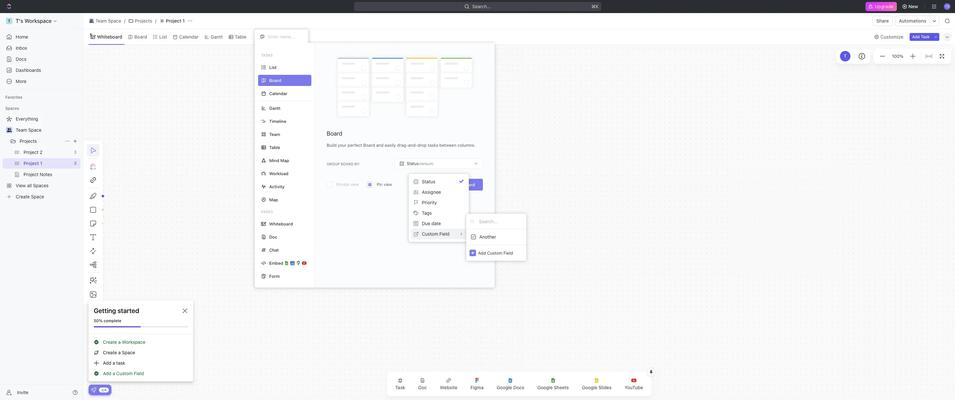 Task type: vqa. For each thing, say whether or not it's contained in the screenshot.
Everything
no



Task type: describe. For each thing, give the bounding box(es) containing it.
project 1 link
[[158, 17, 186, 25]]

website button
[[435, 374, 463, 394]]

custom inside dropdown button
[[422, 231, 439, 237]]

due
[[422, 221, 431, 226]]

team inside tree
[[16, 127, 27, 133]]

1 vertical spatial projects link
[[20, 136, 62, 146]]

share button
[[873, 16, 894, 26]]

0 vertical spatial user group image
[[90, 19, 94, 23]]

new
[[909, 4, 919, 9]]

task button
[[390, 374, 411, 394]]

add for add a task
[[103, 360, 111, 366]]

figma button
[[466, 374, 489, 394]]

1 horizontal spatial list
[[269, 65, 277, 70]]

0 vertical spatial projects
[[135, 18, 152, 24]]

2 horizontal spatial team
[[269, 132, 280, 137]]

0 vertical spatial calendar
[[179, 34, 199, 39]]

1 vertical spatial calendar
[[269, 91, 288, 96]]

docs inside button
[[514, 385, 525, 390]]

figma
[[471, 385, 484, 390]]

add for add custom field
[[478, 250, 486, 256]]

form
[[269, 274, 280, 279]]

status button
[[412, 177, 467, 187]]

google slides
[[582, 385, 612, 390]]

invite
[[17, 390, 28, 395]]

1 horizontal spatial team space link
[[87, 17, 123, 25]]

add for add a custom field
[[103, 371, 111, 376]]

list inside "link"
[[159, 34, 167, 39]]

workspace
[[122, 339, 146, 345]]

add custom field button
[[467, 245, 527, 261]]

tags
[[422, 210, 432, 216]]

inbox
[[16, 45, 27, 51]]

google sheets
[[538, 385, 569, 390]]

2 horizontal spatial board
[[463, 182, 475, 187]]

0 horizontal spatial gantt
[[211, 34, 223, 39]]

50% complete
[[94, 318, 121, 323]]

a for workspace
[[118, 339, 121, 345]]

field inside dropdown button
[[504, 250, 513, 256]]

1 vertical spatial map
[[269, 197, 278, 202]]

mind
[[269, 158, 279, 163]]

priority
[[422, 200, 437, 205]]

0 vertical spatial space
[[108, 18, 121, 24]]

upgrade
[[875, 4, 894, 9]]

youtube button
[[620, 374, 649, 394]]

team space link inside tree
[[16, 125, 79, 135]]

2/4
[[101, 388, 107, 392]]

getting
[[94, 307, 116, 315]]

priority button
[[412, 198, 467, 208]]

share
[[877, 18, 890, 24]]

tags button
[[412, 208, 467, 218]]

home
[[16, 34, 28, 40]]

1 / from the left
[[124, 18, 126, 24]]

board
[[341, 162, 354, 166]]

⌘k
[[592, 4, 599, 9]]

gantt link
[[210, 32, 223, 41]]

create a workspace
[[103, 339, 146, 345]]

date
[[432, 221, 441, 226]]

1 horizontal spatial team
[[95, 18, 107, 24]]

new button
[[900, 1, 923, 12]]

50%
[[94, 318, 103, 323]]

board link
[[133, 32, 147, 41]]

space inside tree
[[28, 127, 41, 133]]

custom field
[[422, 231, 450, 237]]

due date
[[422, 221, 441, 226]]

search...
[[473, 4, 491, 9]]

by:
[[355, 162, 361, 166]]

favorites button
[[3, 94, 25, 101]]

google for google docs
[[497, 385, 512, 390]]

due date button
[[412, 218, 467, 229]]

group
[[327, 162, 340, 166]]

add board
[[454, 182, 475, 187]]

0 vertical spatial whiteboard
[[97, 34, 122, 39]]

youtube
[[625, 385, 644, 390]]

t
[[845, 53, 847, 59]]

custom inside dropdown button
[[487, 250, 503, 256]]

2 horizontal spatial space
[[122, 350, 135, 355]]

0 horizontal spatial doc
[[269, 234, 277, 240]]

tree inside sidebar navigation
[[3, 114, 80, 202]]

customize
[[881, 34, 904, 39]]

getting started
[[94, 307, 139, 315]]

dashboards
[[16, 67, 41, 73]]

view button
[[255, 29, 276, 44]]

table link
[[234, 32, 247, 41]]

inbox link
[[3, 43, 80, 53]]

doc button
[[413, 374, 432, 394]]

1
[[183, 18, 185, 24]]

slides
[[599, 385, 612, 390]]

add for add board
[[454, 182, 462, 187]]

favorites
[[5, 95, 22, 100]]

1 horizontal spatial whiteboard
[[269, 221, 293, 226]]

google slides button
[[577, 374, 617, 394]]

whiteboard link
[[96, 32, 122, 41]]

assignee
[[422, 189, 441, 195]]

team space inside sidebar navigation
[[16, 127, 41, 133]]

sheets
[[554, 385, 569, 390]]

100% button
[[891, 52, 905, 60]]



Task type: locate. For each thing, give the bounding box(es) containing it.
calendar
[[179, 34, 199, 39], [269, 91, 288, 96]]

1 horizontal spatial gantt
[[269, 105, 281, 111]]

google for google slides
[[582, 385, 598, 390]]

google left slides
[[582, 385, 598, 390]]

add custom field
[[478, 250, 513, 256]]

website
[[440, 385, 458, 390]]

100%
[[893, 54, 904, 59]]

add for add task
[[913, 34, 921, 39]]

1 horizontal spatial board
[[327, 130, 343, 137]]

calendar down 1 at the left of page
[[179, 34, 199, 39]]

google sheets button
[[533, 374, 575, 394]]

complete
[[104, 318, 121, 323]]

map down activity
[[269, 197, 278, 202]]

workload
[[269, 171, 289, 176]]

1 vertical spatial user group image
[[7, 128, 12, 132]]

3 google from the left
[[582, 385, 598, 390]]

a for space
[[118, 350, 121, 355]]

space
[[108, 18, 121, 24], [28, 127, 41, 133], [122, 350, 135, 355]]

a up task
[[118, 350, 121, 355]]

google right the figma
[[497, 385, 512, 390]]

1 horizontal spatial /
[[155, 18, 157, 24]]

create for create a space
[[103, 350, 117, 355]]

assignee button
[[412, 187, 467, 198]]

1 vertical spatial board
[[327, 130, 343, 137]]

automations button
[[896, 16, 930, 26]]

0 vertical spatial task
[[922, 34, 930, 39]]

0 horizontal spatial team
[[16, 127, 27, 133]]

mind map
[[269, 158, 289, 163]]

0 vertical spatial status
[[407, 161, 419, 166]]

1 horizontal spatial projects link
[[127, 17, 154, 25]]

gantt
[[211, 34, 223, 39], [269, 105, 281, 111]]

0 horizontal spatial custom
[[116, 371, 133, 376]]

whiteboard left board link
[[97, 34, 122, 39]]

task inside button
[[922, 34, 930, 39]]

0 horizontal spatial table
[[235, 34, 247, 39]]

task down automations button
[[922, 34, 930, 39]]

board
[[134, 34, 147, 39], [327, 130, 343, 137], [463, 182, 475, 187]]

embed
[[269, 260, 284, 266]]

task left doc button
[[396, 385, 406, 390]]

doc
[[269, 234, 277, 240], [419, 385, 427, 390]]

create up add a task
[[103, 350, 117, 355]]

1 vertical spatial projects
[[20, 138, 37, 144]]

0 horizontal spatial list
[[159, 34, 167, 39]]

task
[[116, 360, 125, 366]]

0 vertical spatial create
[[103, 339, 117, 345]]

2 / from the left
[[155, 18, 157, 24]]

view
[[263, 34, 274, 39]]

0 vertical spatial doc
[[269, 234, 277, 240]]

doc inside button
[[419, 385, 427, 390]]

1 vertical spatial space
[[28, 127, 41, 133]]

docs
[[16, 56, 26, 62], [514, 385, 525, 390]]

chat
[[269, 247, 279, 253]]

0 vertical spatial gantt
[[211, 34, 223, 39]]

Search... text field
[[479, 216, 524, 226]]

team space up whiteboard link
[[95, 18, 121, 24]]

team space link
[[87, 17, 123, 25], [16, 125, 79, 135]]

0 horizontal spatial google
[[497, 385, 512, 390]]

a up create a space
[[118, 339, 121, 345]]

2 horizontal spatial field
[[504, 250, 513, 256]]

onboarding checklist button image
[[91, 387, 96, 393]]

1 vertical spatial field
[[504, 250, 513, 256]]

user group image inside sidebar navigation
[[7, 128, 12, 132]]

0 horizontal spatial field
[[134, 371, 144, 376]]

2 vertical spatial field
[[134, 371, 144, 376]]

0 vertical spatial board
[[134, 34, 147, 39]]

status for status (default)
[[407, 161, 419, 166]]

field down due date button
[[440, 231, 450, 237]]

1 vertical spatial doc
[[419, 385, 427, 390]]

dashboards link
[[3, 65, 80, 76]]

projects link
[[127, 17, 154, 25], [20, 136, 62, 146]]

table right gantt link
[[235, 34, 247, 39]]

2 create from the top
[[103, 350, 117, 355]]

1 horizontal spatial docs
[[514, 385, 525, 390]]

a left task
[[113, 360, 115, 366]]

project
[[166, 18, 181, 24]]

sidebar navigation
[[0, 13, 83, 400]]

team down timeline
[[269, 132, 280, 137]]

1 vertical spatial task
[[396, 385, 406, 390]]

1 horizontal spatial doc
[[419, 385, 427, 390]]

customize button
[[873, 32, 906, 41]]

1 vertical spatial gantt
[[269, 105, 281, 111]]

1 horizontal spatial status
[[422, 179, 436, 184]]

docs link
[[3, 54, 80, 64]]

2 horizontal spatial custom
[[487, 250, 503, 256]]

0 horizontal spatial task
[[396, 385, 406, 390]]

0 horizontal spatial team space
[[16, 127, 41, 133]]

1 horizontal spatial calendar
[[269, 91, 288, 96]]

custom field button
[[412, 229, 467, 239]]

list
[[159, 34, 167, 39], [269, 65, 277, 70]]

add down another on the right bottom of the page
[[478, 250, 486, 256]]

0 vertical spatial table
[[235, 34, 247, 39]]

0 horizontal spatial space
[[28, 127, 41, 133]]

tree containing team space
[[3, 114, 80, 202]]

2 google from the left
[[538, 385, 553, 390]]

1 horizontal spatial task
[[922, 34, 930, 39]]

another
[[480, 234, 497, 240]]

team up whiteboard link
[[95, 18, 107, 24]]

1 horizontal spatial space
[[108, 18, 121, 24]]

1 horizontal spatial team space
[[95, 18, 121, 24]]

field down create a space
[[134, 371, 144, 376]]

upgrade link
[[866, 2, 897, 11]]

1 horizontal spatial user group image
[[90, 19, 94, 23]]

0 horizontal spatial map
[[269, 197, 278, 202]]

task inside button
[[396, 385, 406, 390]]

google docs
[[497, 385, 525, 390]]

projects
[[135, 18, 152, 24], [20, 138, 37, 144]]

/
[[124, 18, 126, 24], [155, 18, 157, 24]]

add task
[[913, 34, 930, 39]]

map
[[281, 158, 289, 163], [269, 197, 278, 202]]

0 vertical spatial team space
[[95, 18, 121, 24]]

field down another button at the bottom of page
[[504, 250, 513, 256]]

1 google from the left
[[497, 385, 512, 390]]

1 horizontal spatial table
[[269, 145, 280, 150]]

doc up chat
[[269, 234, 277, 240]]

gantt up timeline
[[269, 105, 281, 111]]

custom down due date
[[422, 231, 439, 237]]

custom down another button at the bottom of page
[[487, 250, 503, 256]]

1 horizontal spatial map
[[281, 158, 289, 163]]

1 horizontal spatial google
[[538, 385, 553, 390]]

gantt left "table" link
[[211, 34, 223, 39]]

google inside button
[[497, 385, 512, 390]]

project 1
[[166, 18, 185, 24]]

0 horizontal spatial status
[[407, 161, 419, 166]]

0 horizontal spatial whiteboard
[[97, 34, 122, 39]]

a for task
[[113, 360, 115, 366]]

Enter name... field
[[268, 34, 303, 40]]

started
[[118, 307, 139, 315]]

0 vertical spatial docs
[[16, 56, 26, 62]]

1 create from the top
[[103, 339, 117, 345]]

spaces
[[5, 106, 19, 111]]

google for google sheets
[[538, 385, 553, 390]]

close image
[[183, 309, 187, 313]]

custom down task
[[116, 371, 133, 376]]

0 vertical spatial field
[[440, 231, 450, 237]]

1 vertical spatial status
[[422, 179, 436, 184]]

calendar up timeline
[[269, 91, 288, 96]]

add a task
[[103, 360, 125, 366]]

add down add a task
[[103, 371, 111, 376]]

calendar link
[[178, 32, 199, 41]]

activity
[[269, 184, 285, 189]]

1 vertical spatial team space link
[[16, 125, 79, 135]]

1 vertical spatial table
[[269, 145, 280, 150]]

a down add a task
[[113, 371, 115, 376]]

whiteboard up chat
[[269, 221, 293, 226]]

tree
[[3, 114, 80, 202]]

1 horizontal spatial field
[[440, 231, 450, 237]]

projects inside tree
[[20, 138, 37, 144]]

1 horizontal spatial projects
[[135, 18, 152, 24]]

onboarding checklist button element
[[91, 387, 96, 393]]

user group image
[[90, 19, 94, 23], [7, 128, 12, 132]]

team down spaces
[[16, 127, 27, 133]]

0 horizontal spatial team space link
[[16, 125, 79, 135]]

add a custom field
[[103, 371, 144, 376]]

2 vertical spatial space
[[122, 350, 135, 355]]

0 vertical spatial list
[[159, 34, 167, 39]]

add inside button
[[913, 34, 921, 39]]

task
[[922, 34, 930, 39], [396, 385, 406, 390]]

add up priority button
[[454, 182, 462, 187]]

1 vertical spatial create
[[103, 350, 117, 355]]

status (default)
[[407, 161, 434, 166]]

table up mind
[[269, 145, 280, 150]]

0 vertical spatial custom
[[422, 231, 439, 237]]

1 vertical spatial list
[[269, 65, 277, 70]]

list down project 1 "link"
[[159, 34, 167, 39]]

timeline
[[269, 119, 287, 124]]

another button
[[469, 232, 524, 242]]

1 vertical spatial whiteboard
[[269, 221, 293, 226]]

add inside dropdown button
[[478, 250, 486, 256]]

team space
[[95, 18, 121, 24], [16, 127, 41, 133]]

0 horizontal spatial /
[[124, 18, 126, 24]]

2 vertical spatial custom
[[116, 371, 133, 376]]

home link
[[3, 32, 80, 42]]

(default)
[[419, 162, 434, 166]]

field inside dropdown button
[[440, 231, 450, 237]]

2 horizontal spatial google
[[582, 385, 598, 390]]

0 horizontal spatial projects link
[[20, 136, 62, 146]]

0 horizontal spatial board
[[134, 34, 147, 39]]

google docs button
[[492, 374, 530, 394]]

0 horizontal spatial docs
[[16, 56, 26, 62]]

group board by:
[[327, 162, 361, 166]]

create
[[103, 339, 117, 345], [103, 350, 117, 355]]

1 vertical spatial team space
[[16, 127, 41, 133]]

google
[[497, 385, 512, 390], [538, 385, 553, 390], [582, 385, 598, 390]]

map right mind
[[281, 158, 289, 163]]

1 vertical spatial docs
[[514, 385, 525, 390]]

doc right "task" button
[[419, 385, 427, 390]]

automations
[[900, 18, 927, 24]]

team space down spaces
[[16, 127, 41, 133]]

add left task
[[103, 360, 111, 366]]

add
[[913, 34, 921, 39], [454, 182, 462, 187], [478, 250, 486, 256], [103, 360, 111, 366], [103, 371, 111, 376]]

create for create a workspace
[[103, 339, 117, 345]]

1 vertical spatial custom
[[487, 250, 503, 256]]

2 vertical spatial board
[[463, 182, 475, 187]]

status up status button
[[407, 161, 419, 166]]

add down automations button
[[913, 34, 921, 39]]

1 horizontal spatial custom
[[422, 231, 439, 237]]

add task button
[[910, 33, 933, 41]]

0 horizontal spatial user group image
[[7, 128, 12, 132]]

0 vertical spatial team space link
[[87, 17, 123, 25]]

0 vertical spatial map
[[281, 158, 289, 163]]

0 horizontal spatial calendar
[[179, 34, 199, 39]]

view button
[[255, 32, 276, 41]]

google left "sheets"
[[538, 385, 553, 390]]

create a space
[[103, 350, 135, 355]]

a for custom
[[113, 371, 115, 376]]

create up create a space
[[103, 339, 117, 345]]

list link
[[158, 32, 167, 41]]

status for status
[[422, 179, 436, 184]]

docs inside sidebar navigation
[[16, 56, 26, 62]]

status inside status button
[[422, 179, 436, 184]]

0 horizontal spatial projects
[[20, 138, 37, 144]]

0 vertical spatial projects link
[[127, 17, 154, 25]]

list down "view"
[[269, 65, 277, 70]]

status up assignee
[[422, 179, 436, 184]]



